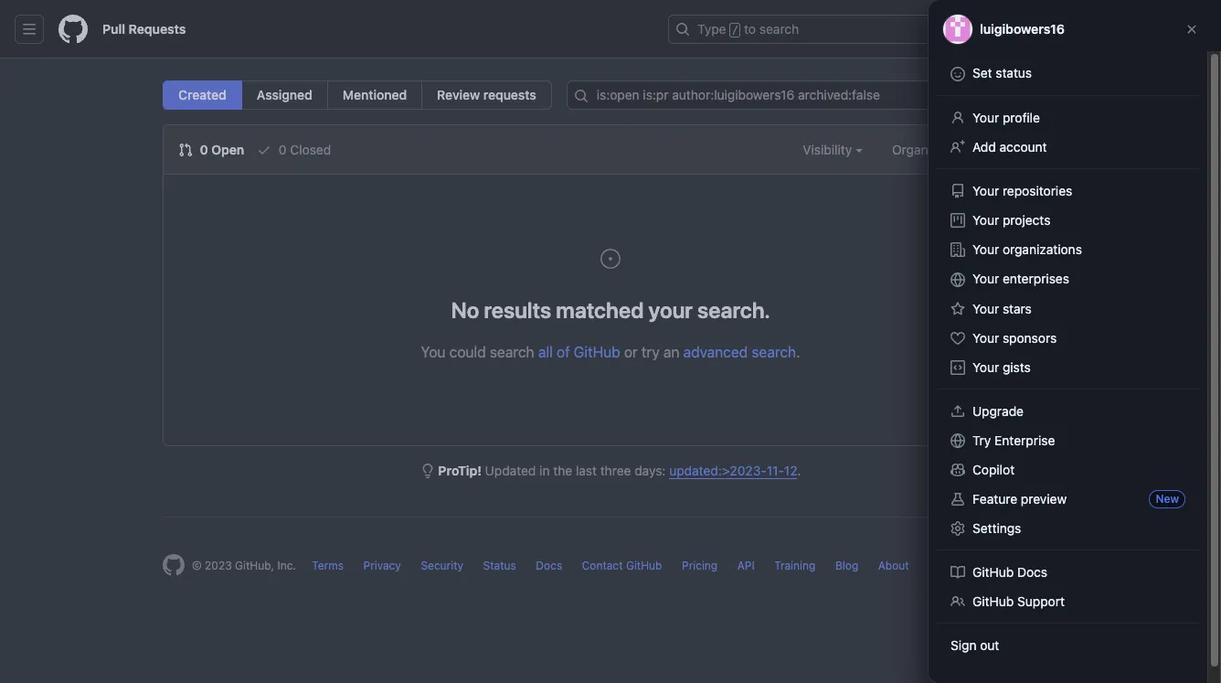 Task type: describe. For each thing, give the bounding box(es) containing it.
in
[[540, 463, 550, 478]]

training link
[[775, 559, 816, 572]]

luigibowers16
[[980, 21, 1065, 37]]

status
[[483, 559, 516, 572]]

git pull request image
[[178, 143, 193, 157]]

0 for open
[[200, 142, 208, 157]]

0 closed
[[275, 142, 331, 157]]

your enterprises
[[973, 271, 1070, 286]]

organization button
[[892, 140, 978, 159]]

repositories
[[1003, 183, 1073, 198]]

your enterprises link
[[944, 264, 1193, 294]]

api link
[[738, 559, 755, 572]]

pricing link
[[682, 559, 718, 572]]

protip! updated in the last three days: updated:>2023-11-12 .
[[438, 463, 801, 478]]

open
[[211, 142, 244, 157]]

or
[[624, 344, 638, 360]]

footer containing © 2023 github, inc.
[[148, 517, 1073, 622]]

your for your projects
[[973, 212, 1000, 228]]

your profile
[[973, 110, 1040, 125]]

training
[[775, 559, 816, 572]]

contact
[[582, 559, 623, 572]]

Issues search field
[[567, 80, 1059, 110]]

projects
[[1003, 212, 1051, 228]]

try
[[973, 432, 992, 448]]

blog
[[836, 559, 859, 572]]

command palette image
[[966, 22, 981, 37]]

organizations
[[1003, 241, 1082, 257]]

github support
[[973, 593, 1065, 609]]

inc.
[[277, 559, 296, 572]]

pull requests
[[102, 21, 186, 37]]

advanced search link
[[684, 344, 796, 360]]

your repositories link
[[944, 176, 1193, 206]]

triangle down image
[[1038, 21, 1052, 36]]

settings link
[[944, 514, 1193, 543]]

feature preview button
[[944, 485, 1193, 514]]

account
[[1000, 139, 1047, 155]]

search left all
[[490, 344, 535, 360]]

sort button
[[1008, 140, 1043, 159]]

terms link
[[312, 559, 344, 572]]

profile
[[1003, 110, 1040, 125]]

assigned link
[[241, 80, 328, 110]]

privacy
[[364, 559, 401, 572]]

organization
[[892, 142, 971, 157]]

pull requests element
[[163, 80, 552, 110]]

feature
[[973, 491, 1018, 507]]

add account
[[973, 139, 1047, 155]]

pricing
[[682, 559, 718, 572]]

issue opened image
[[600, 248, 622, 270]]

three
[[600, 463, 631, 478]]

settings
[[973, 520, 1022, 536]]

matched
[[556, 297, 644, 323]]

privacy link
[[364, 559, 401, 572]]

check image
[[257, 143, 272, 157]]

all
[[538, 344, 553, 360]]

you could search all of github or try an advanced search .
[[421, 344, 801, 360]]

/
[[732, 24, 739, 37]]

results
[[484, 297, 552, 323]]

search down search.
[[752, 344, 796, 360]]

try
[[642, 344, 660, 360]]

12
[[784, 463, 798, 478]]

1 horizontal spatial homepage image
[[163, 554, 185, 576]]

github inside github docs link
[[973, 564, 1014, 580]]

your organizations link
[[944, 235, 1193, 264]]

review
[[437, 87, 480, 102]]

days:
[[635, 463, 666, 478]]

your repositories
[[973, 183, 1073, 198]]

closed
[[290, 142, 331, 157]]

search image
[[574, 89, 589, 103]]

protip!
[[438, 463, 482, 478]]

2023
[[205, 559, 232, 572]]

you
[[421, 344, 446, 360]]

1 vertical spatial .
[[798, 463, 801, 478]]

security link
[[421, 559, 464, 572]]

your projects
[[973, 212, 1051, 228]]

your for your sponsors
[[973, 330, 1000, 346]]

your stars link
[[944, 294, 1193, 324]]

0 horizontal spatial docs
[[536, 559, 562, 572]]

plus image
[[1019, 22, 1034, 37]]

updated:>2023-11-12 link
[[669, 463, 798, 478]]

your sponsors link
[[944, 324, 1193, 353]]

search right to
[[760, 21, 799, 37]]

sign out
[[951, 637, 1000, 653]]

visibility
[[803, 142, 856, 157]]

© 2023 github, inc.
[[192, 559, 296, 572]]

your projects link
[[944, 206, 1193, 235]]

sponsors
[[1003, 330, 1057, 346]]

about
[[878, 559, 909, 572]]

dialog containing luigibowers16
[[929, 0, 1222, 683]]

github right contact
[[626, 559, 662, 572]]

assigned
[[257, 87, 313, 102]]

no
[[451, 297, 479, 323]]



Task type: vqa. For each thing, say whether or not it's contained in the screenshot.
jazzband
no



Task type: locate. For each thing, give the bounding box(es) containing it.
github right of
[[574, 344, 621, 360]]

your for your gists
[[973, 359, 1000, 375]]

status link
[[483, 559, 516, 572]]

0 right check icon
[[279, 142, 287, 157]]

mentioned link
[[327, 80, 423, 110]]

light bulb image
[[420, 464, 435, 478]]

3 your from the top
[[973, 212, 1000, 228]]

8 your from the top
[[973, 359, 1000, 375]]

your for your enterprises
[[973, 271, 1000, 286]]

docs right the status link
[[536, 559, 562, 572]]

about link
[[878, 559, 909, 572]]

no results matched your search.
[[451, 297, 770, 323]]

your inside your projects link
[[973, 212, 1000, 228]]

security
[[421, 559, 464, 572]]

4 your from the top
[[973, 241, 1000, 257]]

github docs link
[[944, 558, 1193, 587]]

0 vertical spatial homepage image
[[59, 15, 88, 44]]

0 right git pull request image
[[200, 142, 208, 157]]

. right advanced
[[796, 344, 801, 360]]

your for your organizations
[[973, 241, 1000, 257]]

api
[[738, 559, 755, 572]]

requests
[[129, 21, 186, 37]]

docs inside github docs link
[[1018, 564, 1048, 580]]

footer
[[148, 517, 1073, 622]]

homepage image left ©
[[163, 554, 185, 576]]

github down github docs
[[973, 593, 1014, 609]]

enterprise
[[995, 432, 1055, 448]]

your left projects
[[973, 212, 1000, 228]]

pull
[[102, 21, 125, 37]]

set status
[[973, 65, 1032, 80]]

0 closed link
[[257, 140, 331, 159]]

2 0 from the left
[[279, 142, 287, 157]]

upgrade link
[[944, 397, 1193, 426]]

feature preview
[[973, 491, 1067, 507]]

mentioned
[[343, 87, 407, 102]]

0 open link
[[178, 140, 244, 159]]

copilot link
[[944, 455, 1193, 485]]

7 your from the top
[[973, 330, 1000, 346]]

Search all issues text field
[[567, 80, 1059, 110]]

your inside your profile link
[[973, 110, 1000, 125]]

advanced
[[684, 344, 748, 360]]

close image
[[1185, 22, 1200, 37]]

1 0 from the left
[[200, 142, 208, 157]]

enterprises
[[1003, 271, 1070, 286]]

requests
[[484, 87, 537, 102]]

your left gists
[[973, 359, 1000, 375]]

search.
[[698, 297, 770, 323]]

stars
[[1003, 301, 1032, 316]]

your inside your repositories link
[[973, 183, 1000, 198]]

.
[[796, 344, 801, 360], [798, 463, 801, 478]]

github up github support
[[973, 564, 1014, 580]]

your up the add
[[973, 110, 1000, 125]]

type / to search
[[698, 21, 799, 37]]

github
[[574, 344, 621, 360], [626, 559, 662, 572], [973, 564, 1014, 580], [973, 593, 1014, 609]]

dialog
[[929, 0, 1222, 683]]

updated
[[485, 463, 536, 478]]

your inside your organizations link
[[973, 241, 1000, 257]]

0 horizontal spatial homepage image
[[59, 15, 88, 44]]

. right the 11-
[[798, 463, 801, 478]]

your for your stars
[[973, 301, 1000, 316]]

docs up support
[[1018, 564, 1048, 580]]

your up your gists
[[973, 330, 1000, 346]]

0 inside '0 open' link
[[200, 142, 208, 157]]

upgrade
[[973, 403, 1024, 419]]

last
[[576, 463, 597, 478]]

an
[[664, 344, 680, 360]]

github inside github support link
[[973, 593, 1014, 609]]

6 your from the top
[[973, 301, 1000, 316]]

all of github link
[[538, 344, 621, 360]]

1 horizontal spatial 0
[[279, 142, 287, 157]]

visibility button
[[803, 140, 863, 159]]

0 open
[[197, 142, 244, 157]]

github support link
[[944, 587, 1193, 616]]

try enterprise
[[973, 432, 1055, 448]]

the
[[553, 463, 573, 478]]

your sponsors
[[973, 330, 1057, 346]]

11-
[[767, 463, 784, 478]]

your organizations
[[973, 241, 1082, 257]]

add
[[973, 139, 996, 155]]

your inside your gists link
[[973, 359, 1000, 375]]

to
[[744, 21, 756, 37]]

0
[[200, 142, 208, 157], [279, 142, 287, 157]]

contact github
[[582, 559, 662, 572]]

try enterprise link
[[944, 426, 1193, 455]]

contact github link
[[582, 559, 662, 572]]

blog link
[[836, 559, 859, 572]]

0 vertical spatial .
[[796, 344, 801, 360]]

0 horizontal spatial 0
[[200, 142, 208, 157]]

1 your from the top
[[973, 110, 1000, 125]]

your inside the "your stars" link
[[973, 301, 1000, 316]]

terms
[[312, 559, 344, 572]]

gists
[[1003, 359, 1031, 375]]

homepage image left pull
[[59, 15, 88, 44]]

your for your profile
[[973, 110, 1000, 125]]

support
[[1018, 593, 1065, 609]]

docs link
[[536, 559, 562, 572]]

©
[[192, 559, 202, 572]]

your
[[649, 297, 693, 323]]

sign
[[951, 637, 977, 653]]

homepage image
[[59, 15, 88, 44], [163, 554, 185, 576]]

your down your projects
[[973, 241, 1000, 257]]

your gists
[[973, 359, 1031, 375]]

review requests
[[437, 87, 537, 102]]

sign out link
[[944, 631, 1193, 660]]

your profile link
[[944, 103, 1193, 133]]

your for your repositories
[[973, 183, 1000, 198]]

your left stars
[[973, 301, 1000, 316]]

review requests link
[[422, 80, 552, 110]]

1 horizontal spatial docs
[[1018, 564, 1048, 580]]

your up the your stars on the top
[[973, 271, 1000, 286]]

your
[[973, 110, 1000, 125], [973, 183, 1000, 198], [973, 212, 1000, 228], [973, 241, 1000, 257], [973, 271, 1000, 286], [973, 301, 1000, 316], [973, 330, 1000, 346], [973, 359, 1000, 375]]

5 your from the top
[[973, 271, 1000, 286]]

0 inside 0 closed link
[[279, 142, 287, 157]]

2 your from the top
[[973, 183, 1000, 198]]

your inside "link"
[[973, 330, 1000, 346]]

add account link
[[944, 133, 1193, 162]]

your stars
[[973, 301, 1032, 316]]

type
[[698, 21, 726, 37]]

0 for closed
[[279, 142, 287, 157]]

your up your projects
[[973, 183, 1000, 198]]

docs
[[536, 559, 562, 572], [1018, 564, 1048, 580]]

1 vertical spatial homepage image
[[163, 554, 185, 576]]



